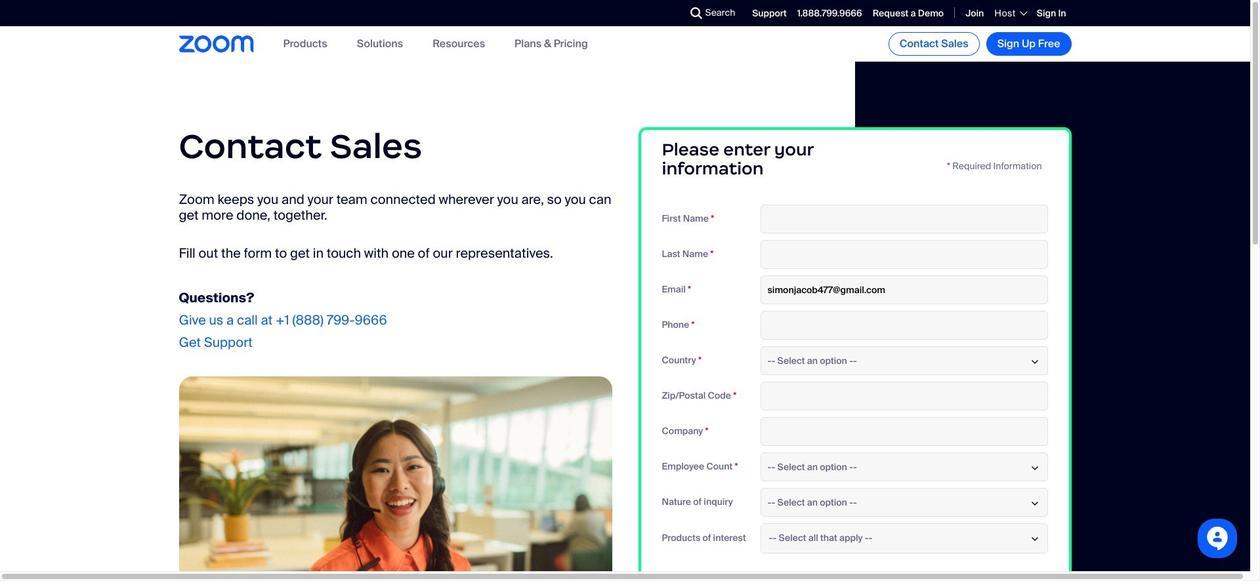 Task type: vqa. For each thing, say whether or not it's contained in the screenshot.
providers
no



Task type: describe. For each thing, give the bounding box(es) containing it.
zoom logo image
[[179, 36, 254, 52]]

email@yourcompany.com text field
[[761, 275, 1048, 304]]



Task type: locate. For each thing, give the bounding box(es) containing it.
None text field
[[761, 205, 1048, 233], [761, 240, 1048, 269], [761, 382, 1048, 411], [761, 417, 1048, 446], [761, 205, 1048, 233], [761, 240, 1048, 269], [761, 382, 1048, 411], [761, 417, 1048, 446]]

customer support agent image
[[179, 377, 612, 582]]

None text field
[[761, 311, 1048, 340]]

search image
[[690, 7, 702, 19], [690, 7, 702, 19]]

None search field
[[642, 3, 694, 24]]



